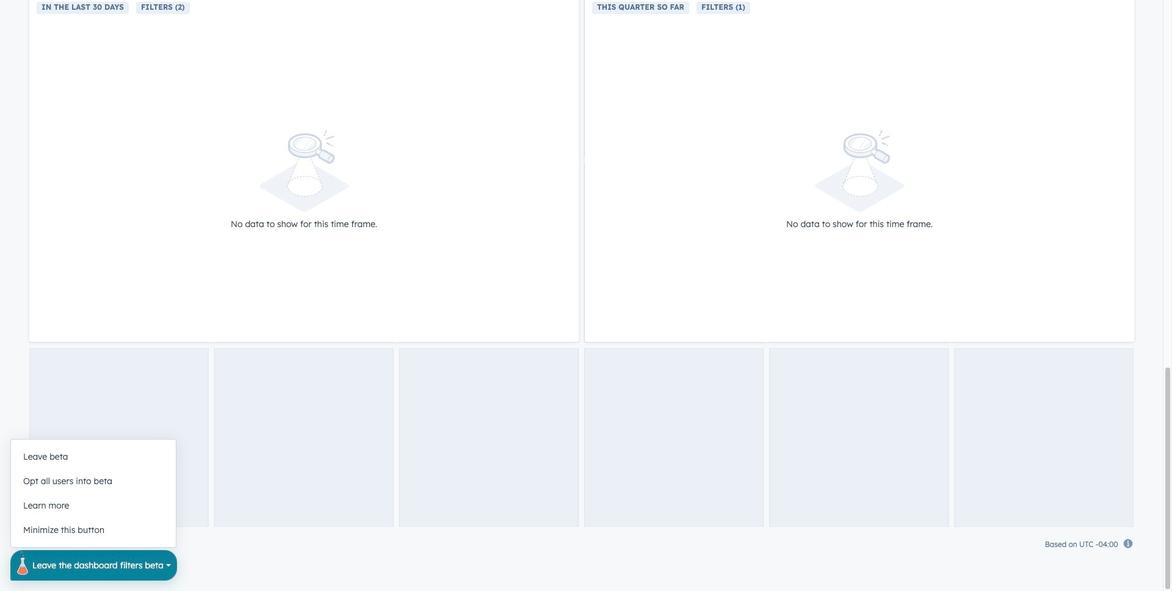 Task type: describe. For each thing, give the bounding box(es) containing it.
chat conversation closed totals by rep element
[[29, 0, 579, 342]]

chat conversation totals by chatflow element
[[585, 0, 1135, 342]]



Task type: vqa. For each thing, say whether or not it's contained in the screenshot.
Chat conversation totals by chatflow element
yes



